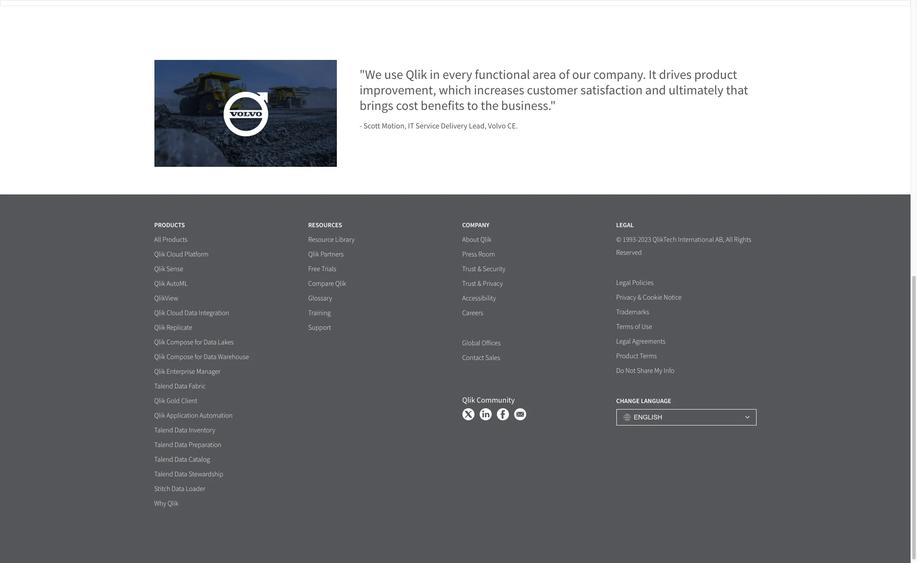Task type: vqa. For each thing, say whether or not it's contained in the screenshot.
Qlik image in the top of the page
no



Task type: locate. For each thing, give the bounding box(es) containing it.
legal up 1993-
[[616, 221, 634, 230]]

trust for trust & security
[[462, 265, 476, 274]]

0 vertical spatial legal
[[616, 221, 634, 230]]

talend up 'talend data catalog'
[[154, 441, 173, 450]]

©
[[616, 236, 622, 244]]

sense
[[167, 265, 183, 274]]

support link
[[308, 324, 331, 333]]

1 all from the left
[[154, 236, 161, 244]]

cookie
[[643, 293, 663, 302]]

inventory
[[189, 426, 215, 435]]

accessibility
[[462, 294, 496, 303]]

data for inventory
[[175, 426, 187, 435]]

qlik left gold
[[154, 397, 165, 406]]

data inside "link"
[[172, 485, 185, 494]]

for up qlik compose for data warehouse
[[195, 338, 202, 347]]

talend for talend data inventory
[[154, 426, 173, 435]]

qlik left in
[[406, 66, 427, 83]]

0 horizontal spatial of
[[559, 66, 570, 83]]

data for loader
[[172, 485, 185, 494]]

community
[[477, 396, 515, 406]]

2 legal from the top
[[616, 279, 631, 287]]

qlik automl
[[154, 280, 188, 288]]

data down talend data catalog link
[[175, 470, 187, 479]]

qlik cloud platform
[[154, 250, 209, 259]]

trials
[[322, 265, 337, 274]]

data up 'talend data catalog'
[[175, 441, 187, 450]]

0 horizontal spatial privacy
[[483, 280, 503, 288]]

security
[[483, 265, 506, 274]]

0 vertical spatial cloud
[[167, 250, 183, 259]]

talend down talend data preparation link
[[154, 456, 173, 464]]

0 horizontal spatial terms
[[616, 323, 634, 331]]

free trials
[[308, 265, 337, 274]]

data down enterprise
[[175, 382, 187, 391]]

qlik left enterprise
[[154, 368, 165, 376]]

my
[[655, 367, 663, 375]]

service
[[416, 121, 439, 131]]

legal agreements
[[616, 337, 666, 346]]

talend for talend data stewardship
[[154, 470, 173, 479]]

2 vertical spatial &
[[638, 293, 642, 302]]

qlik inside 'link'
[[335, 280, 346, 288]]

enterprise
[[167, 368, 195, 376]]

rights
[[734, 236, 752, 244]]

qlik application automation
[[154, 412, 233, 420]]

resource library
[[308, 236, 355, 244]]

cloud up qlik replicate
[[167, 309, 183, 318]]

1 vertical spatial compose
[[167, 353, 193, 362]]

1 vertical spatial cloud
[[167, 309, 183, 318]]

1 horizontal spatial all
[[726, 236, 733, 244]]

press
[[462, 250, 477, 259]]

legal
[[616, 221, 634, 230], [616, 279, 631, 287], [616, 337, 631, 346]]

1 vertical spatial for
[[195, 353, 202, 362]]

qlik down qlik replicate link
[[154, 338, 165, 347]]

lakes
[[218, 338, 234, 347]]

for
[[195, 338, 202, 347], [195, 353, 202, 362]]

0 horizontal spatial all
[[154, 236, 161, 244]]

0 vertical spatial &
[[478, 265, 482, 274]]

training
[[308, 309, 331, 318]]

all inside "© 1993-2023 qliktech international ab, all rights reserved"
[[726, 236, 733, 244]]

qlik gold client
[[154, 397, 197, 406]]

talend data inventory
[[154, 426, 215, 435]]

qlik inside "we use qlik in every functional area of our company. it drives product improvement, which increases customer satisfaction and ultimately that brings cost benefits to the business."
[[406, 66, 427, 83]]

all up qlik cloud platform
[[154, 236, 161, 244]]

0 vertical spatial of
[[559, 66, 570, 83]]

1 vertical spatial products
[[163, 236, 187, 244]]

legal left policies
[[616, 279, 631, 287]]

compose down replicate
[[167, 338, 193, 347]]

4 talend from the top
[[154, 456, 173, 464]]

terms inside "link"
[[616, 323, 634, 331]]

qlik down the trials
[[335, 280, 346, 288]]

products up all products
[[154, 221, 185, 230]]

2 talend from the top
[[154, 426, 173, 435]]

qlik up qlik enterprise manager
[[154, 353, 165, 362]]

catalog
[[189, 456, 210, 464]]

privacy down security
[[483, 280, 503, 288]]

products inside 'link'
[[163, 236, 187, 244]]

volvo
[[488, 121, 506, 131]]

& left cookie
[[638, 293, 642, 302]]

3 talend from the top
[[154, 441, 173, 450]]

talend down application on the bottom left
[[154, 426, 173, 435]]

of left our
[[559, 66, 570, 83]]

for down qlik compose for data lakes link on the bottom left of page
[[195, 353, 202, 362]]

1 vertical spatial &
[[478, 280, 482, 288]]

0 vertical spatial products
[[154, 221, 185, 230]]

& for privacy
[[478, 280, 482, 288]]

every
[[443, 66, 472, 83]]

of left use
[[635, 323, 640, 331]]

& inside the trust & privacy link
[[478, 280, 482, 288]]

2 compose from the top
[[167, 353, 193, 362]]

product terms
[[616, 352, 657, 361]]

qlik cloud platform link
[[154, 250, 209, 259]]

of
[[559, 66, 570, 83], [635, 323, 640, 331]]

stitch data loader
[[154, 485, 205, 494]]

products
[[154, 221, 185, 230], [163, 236, 187, 244]]

& inside trust & security link
[[478, 265, 482, 274]]

qlik down qlikview link on the left of the page
[[154, 309, 165, 318]]

in
[[430, 66, 440, 83]]

1 vertical spatial terms
[[640, 352, 657, 361]]

notice
[[664, 293, 682, 302]]

cloud for data
[[167, 309, 183, 318]]

use
[[384, 66, 403, 83]]

legal for legal
[[616, 221, 634, 230]]

0 vertical spatial for
[[195, 338, 202, 347]]

-
[[360, 121, 362, 131]]

talend
[[154, 382, 173, 391], [154, 426, 173, 435], [154, 441, 173, 450], [154, 456, 173, 464], [154, 470, 173, 479]]

talend up gold
[[154, 382, 173, 391]]

1993-
[[623, 236, 638, 244]]

qlik right why
[[168, 500, 179, 508]]

room
[[479, 250, 495, 259]]

data for preparation
[[175, 441, 187, 450]]

qlik left replicate
[[154, 324, 165, 332]]

1 trust from the top
[[462, 265, 476, 274]]

data for catalog
[[175, 456, 187, 464]]

business."
[[501, 97, 556, 114]]

talend up 'stitch'
[[154, 470, 173, 479]]

qlik for qlik enterprise manager
[[154, 368, 165, 376]]

1 vertical spatial trust
[[462, 280, 476, 288]]

trust down press on the top of page
[[462, 265, 476, 274]]

1 cloud from the top
[[167, 250, 183, 259]]

all right ab, on the right of page
[[726, 236, 733, 244]]

qlik for qlik community
[[462, 396, 475, 406]]

qlik for qlik sense
[[154, 265, 165, 274]]

talend data stewardship link
[[154, 470, 223, 479]]

all products
[[154, 236, 187, 244]]

0 vertical spatial privacy
[[483, 280, 503, 288]]

qlik compose for data lakes
[[154, 338, 234, 347]]

data down talend data preparation link
[[175, 456, 187, 464]]

qlik left community
[[462, 396, 475, 406]]

why
[[154, 500, 166, 508]]

reserved
[[616, 249, 642, 257]]

cloud up sense
[[167, 250, 183, 259]]

qlik customer - volvo image
[[154, 60, 337, 167]]

privacy up the trademarks
[[616, 293, 636, 302]]

customer
[[527, 82, 578, 98]]

talend data fabric
[[154, 382, 206, 391]]

5 talend from the top
[[154, 470, 173, 479]]

products up qlik cloud platform
[[163, 236, 187, 244]]

© 1993-2023 qliktech international ab, all rights reserved
[[616, 236, 752, 257]]

qlik up qlikview
[[154, 280, 165, 288]]

qlik down qlik gold client link
[[154, 412, 165, 420]]

all
[[154, 236, 161, 244], [726, 236, 733, 244]]

2 vertical spatial legal
[[616, 337, 631, 346]]

terms down agreements
[[640, 352, 657, 361]]

qlik for qlik application automation
[[154, 412, 165, 420]]

2 cloud from the top
[[167, 309, 183, 318]]

data right 'stitch'
[[172, 485, 185, 494]]

1 compose from the top
[[167, 338, 193, 347]]

offices
[[482, 339, 501, 348]]

legal up product
[[616, 337, 631, 346]]

qlik automl link
[[154, 280, 188, 289]]

training link
[[308, 309, 331, 318]]

1 vertical spatial of
[[635, 323, 640, 331]]

0 vertical spatial terms
[[616, 323, 634, 331]]

qlik up the free
[[308, 250, 319, 259]]

it
[[649, 66, 657, 83]]

of inside the terms of use "link"
[[635, 323, 640, 331]]

qlik sense link
[[154, 265, 183, 274]]

&
[[478, 265, 482, 274], [478, 280, 482, 288], [638, 293, 642, 302]]

0 vertical spatial trust
[[462, 265, 476, 274]]

qlik for qlik gold client
[[154, 397, 165, 406]]

qlik sense
[[154, 265, 183, 274]]

1 horizontal spatial of
[[635, 323, 640, 331]]

qlik up qlik sense
[[154, 250, 165, 259]]

support
[[308, 324, 331, 332]]

1 vertical spatial privacy
[[616, 293, 636, 302]]

2 for from the top
[[195, 353, 202, 362]]

qlik cloud data integration
[[154, 309, 229, 318]]

motion,
[[382, 121, 407, 131]]

2023
[[638, 236, 651, 244]]

legal for legal agreements
[[616, 337, 631, 346]]

ultimately
[[669, 82, 724, 98]]

compose up enterprise
[[167, 353, 193, 362]]

qlik left sense
[[154, 265, 165, 274]]

1 for from the top
[[195, 338, 202, 347]]

& inside privacy & cookie notice link
[[638, 293, 642, 302]]

share
[[637, 367, 653, 375]]

do not share my info
[[616, 367, 675, 375]]

terms down trademarks link
[[616, 323, 634, 331]]

contact sales
[[462, 354, 500, 362]]

2 trust from the top
[[462, 280, 476, 288]]

2 all from the left
[[726, 236, 733, 244]]

& down the press room link
[[478, 265, 482, 274]]

1 legal from the top
[[616, 221, 634, 230]]

1 vertical spatial legal
[[616, 279, 631, 287]]

1 talend from the top
[[154, 382, 173, 391]]

terms of use
[[616, 323, 652, 331]]

manager
[[196, 368, 221, 376]]

& up accessibility
[[478, 280, 482, 288]]

data down application on the bottom left
[[175, 426, 187, 435]]

3 legal from the top
[[616, 337, 631, 346]]

talend for talend data fabric
[[154, 382, 173, 391]]

area
[[533, 66, 556, 83]]

trust up accessibility
[[462, 280, 476, 288]]

0 vertical spatial compose
[[167, 338, 193, 347]]

sales
[[486, 354, 500, 362]]

product
[[616, 352, 639, 361]]

accessibility link
[[462, 294, 496, 303]]



Task type: describe. For each thing, give the bounding box(es) containing it.
free
[[308, 265, 320, 274]]

qlik application automation link
[[154, 412, 233, 421]]

automl
[[167, 280, 188, 288]]

qlik compose for data warehouse
[[154, 353, 249, 362]]

qlik cloud data integration link
[[154, 309, 229, 318]]

careers
[[462, 309, 483, 318]]

- scott motion, it service delivery lead, volvo ce.
[[360, 121, 518, 131]]

qlik for qlik cloud platform
[[154, 250, 165, 259]]

privacy & cookie notice link
[[616, 293, 682, 302]]

company.
[[594, 66, 646, 83]]

change
[[616, 397, 640, 406]]

fabric
[[189, 382, 206, 391]]

data up replicate
[[185, 309, 197, 318]]

cloud for platform
[[167, 250, 183, 259]]

and
[[646, 82, 666, 98]]

legal policies
[[616, 279, 654, 287]]

lead,
[[469, 121, 487, 131]]

1 horizontal spatial terms
[[640, 352, 657, 361]]

qlik for qlik replicate
[[154, 324, 165, 332]]

for for warehouse
[[195, 353, 202, 362]]

talend data preparation link
[[154, 441, 222, 450]]

talend for talend data preparation
[[154, 441, 173, 450]]

contact sales link
[[462, 354, 500, 363]]

talend data fabric link
[[154, 382, 206, 391]]

ce.
[[508, 121, 518, 131]]

partners
[[321, 250, 344, 259]]

our
[[572, 66, 591, 83]]

compare
[[308, 280, 334, 288]]

qlik gold client link
[[154, 397, 197, 406]]

trademarks link
[[616, 308, 649, 317]]

talend data inventory link
[[154, 426, 215, 435]]

qlik replicate link
[[154, 324, 192, 333]]

stitch
[[154, 485, 170, 494]]

it
[[408, 121, 414, 131]]

which
[[439, 82, 471, 98]]

stewardship
[[189, 470, 223, 479]]

stitch data loader link
[[154, 485, 205, 494]]

legal policies link
[[616, 279, 654, 288]]

improvement,
[[360, 82, 436, 98]]

policies
[[633, 279, 654, 287]]

qlik for qlik compose for data warehouse
[[154, 353, 165, 362]]

delivery
[[441, 121, 468, 131]]

automation
[[200, 412, 233, 420]]

talend data catalog link
[[154, 456, 210, 465]]

qlik for qlik partners
[[308, 250, 319, 259]]

data for fabric
[[175, 382, 187, 391]]

benefits
[[421, 97, 465, 114]]

international
[[678, 236, 714, 244]]

glossary
[[308, 294, 332, 303]]

application
[[167, 412, 198, 420]]

qlik for qlik cloud data integration
[[154, 309, 165, 318]]

why qlik link
[[154, 500, 179, 509]]

company
[[462, 221, 490, 230]]

about qlik
[[462, 236, 492, 244]]

ab,
[[716, 236, 725, 244]]

all inside 'link'
[[154, 236, 161, 244]]

resources
[[308, 221, 342, 230]]

client
[[181, 397, 197, 406]]

trust for trust & privacy
[[462, 280, 476, 288]]

legal for legal policies
[[616, 279, 631, 287]]

qlik enterprise manager link
[[154, 368, 221, 377]]

english button
[[616, 409, 757, 426]]

qlik up 'room'
[[481, 236, 492, 244]]

integration
[[199, 309, 229, 318]]

about
[[462, 236, 479, 244]]

qlikview link
[[154, 294, 178, 303]]

product
[[695, 66, 737, 83]]

qlik partners
[[308, 250, 344, 259]]

compose for qlik compose for data lakes
[[167, 338, 193, 347]]

1 horizontal spatial privacy
[[616, 293, 636, 302]]

free trials link
[[308, 265, 337, 274]]

preparation
[[189, 441, 222, 450]]

data for stewardship
[[175, 470, 187, 479]]

glossary link
[[308, 294, 332, 303]]

for for lakes
[[195, 338, 202, 347]]

legal agreements link
[[616, 337, 666, 346]]

the
[[481, 97, 499, 114]]

of inside "we use qlik in every functional area of our company. it drives product improvement, which increases customer satisfaction and ultimately that brings cost benefits to the business."
[[559, 66, 570, 83]]

resource library link
[[308, 236, 355, 245]]

global
[[462, 339, 481, 348]]

careers link
[[462, 309, 483, 318]]

qlik community link
[[462, 396, 515, 406]]

talend for talend data catalog
[[154, 456, 173, 464]]

trust & privacy
[[462, 280, 503, 288]]

data up manager
[[204, 353, 217, 362]]

increases
[[474, 82, 525, 98]]

compose for qlik compose for data warehouse
[[167, 353, 193, 362]]

resource
[[308, 236, 334, 244]]

qlik replicate
[[154, 324, 192, 332]]

brings
[[360, 97, 394, 114]]

qlik for qlik automl
[[154, 280, 165, 288]]

qlik for qlik compose for data lakes
[[154, 338, 165, 347]]

to
[[467, 97, 478, 114]]

info
[[664, 367, 675, 375]]

replicate
[[167, 324, 192, 332]]

trust & security
[[462, 265, 506, 274]]

not
[[626, 367, 636, 375]]

use
[[642, 323, 652, 331]]

& for security
[[478, 265, 482, 274]]

compare qlik link
[[308, 280, 346, 289]]

qlikview
[[154, 294, 178, 303]]

data left lakes
[[204, 338, 217, 347]]

& for cookie
[[638, 293, 642, 302]]



